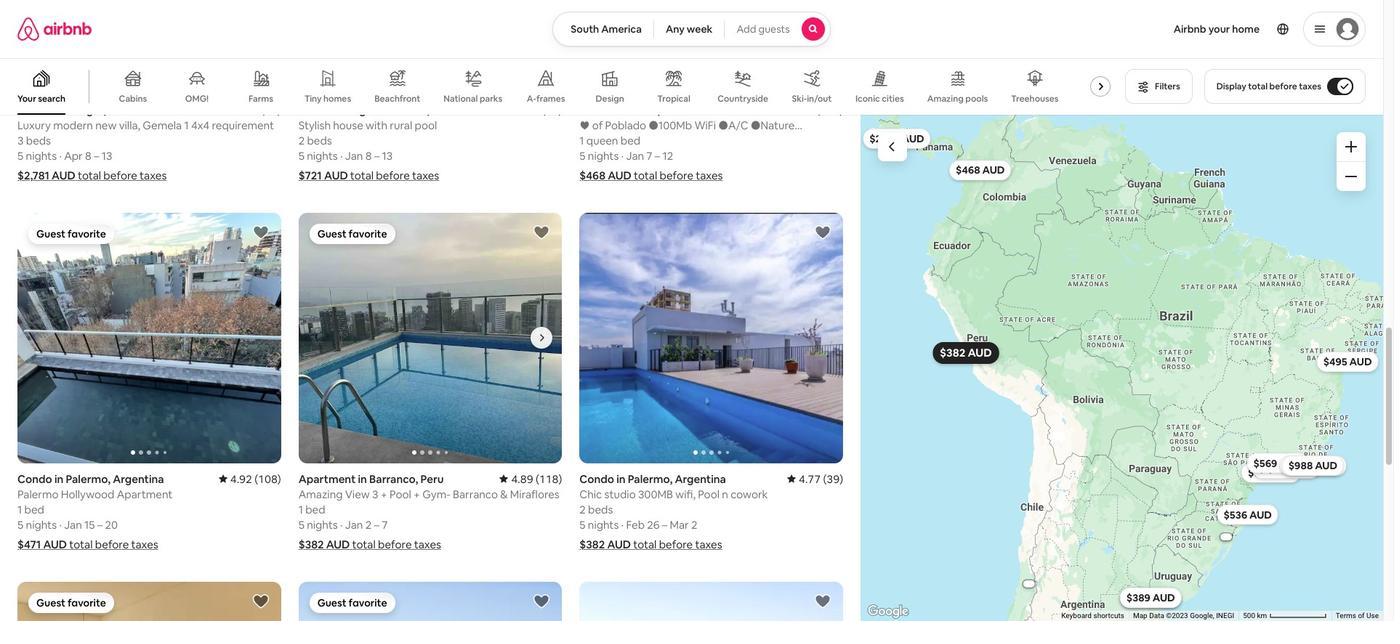 Task type: vqa. For each thing, say whether or not it's contained in the screenshot.
top reviews
no



Task type: locate. For each thing, give the bounding box(es) containing it.
1 home from the left
[[17, 103, 48, 117]]

beds down chic
[[588, 503, 613, 517]]

jan left 15
[[64, 518, 82, 532]]

8 down with
[[366, 149, 372, 163]]

2 down stylish
[[299, 134, 305, 148]]

before right display
[[1270, 81, 1298, 92]]

use
[[1367, 612, 1380, 620]]

2 horizontal spatial bed
[[621, 134, 641, 148]]

total inside condo in palermo, argentina palermo hollywood apartment 1 bed 5 nights · jan 15 – 20 $471 aud total before taxes
[[69, 538, 93, 552]]

1 vertical spatial apartment
[[117, 488, 173, 502]]

2 13 from the left
[[382, 149, 393, 163]]

1 vertical spatial $2,781 aud
[[17, 169, 75, 183]]

nights inside apartment in  barranco, peru amazing view 3 + pool + gym- barranco & miraflores 1 bed 5 nights · jan 2 – 7 $382 aud total before taxes
[[307, 518, 338, 532]]

total down apr
[[78, 169, 101, 183]]

amazing left view
[[299, 488, 343, 502]]

+ left gym-
[[414, 488, 420, 502]]

500 km
[[1244, 612, 1270, 620]]

$569 aud
[[1254, 457, 1302, 470]]

1 horizontal spatial $721 aud
[[1248, 466, 1295, 479]]

5.0 out of 5 average rating,  17 reviews image
[[232, 103, 281, 117]]

total inside apartment in  barranco, peru amazing view 3 + pool + gym- barranco & miraflores 1 bed 5 nights · jan 2 – 7 $382 aud total before taxes
[[352, 538, 376, 552]]

1 horizontal spatial apartment
[[299, 472, 356, 486]]

7
[[647, 149, 653, 163], [382, 518, 388, 532]]

26
[[647, 518, 660, 532]]

your
[[1209, 23, 1231, 36]]

loft
[[580, 103, 601, 117]]

$721 aud inside $721 aud button
[[1248, 466, 1295, 479]]

0 horizontal spatial 7
[[382, 518, 388, 532]]

$2,781 aud
[[870, 132, 924, 145], [17, 169, 75, 183]]

2 8 from the left
[[366, 149, 372, 163]]

before inside apartment in  barranco, peru amazing view 3 + pool + gym- barranco & miraflores 1 bed 5 nights · jan 2 – 7 $382 aud total before taxes
[[378, 538, 412, 552]]

–
[[94, 149, 99, 163], [374, 149, 380, 163], [655, 149, 661, 163], [97, 518, 103, 532], [374, 518, 380, 532], [662, 518, 668, 532]]

– left the "12"
[[655, 149, 661, 163]]

1 argentina from the left
[[113, 472, 164, 486]]

12
[[663, 149, 674, 163]]

1 horizontal spatial 7
[[647, 149, 653, 163]]

1 horizontal spatial argentina
[[675, 472, 726, 486]]

1 horizontal spatial $382 aud
[[580, 538, 631, 552]]

2
[[299, 134, 305, 148], [580, 503, 586, 517], [366, 518, 372, 532], [692, 518, 698, 532]]

(28)
[[542, 103, 562, 117]]

before down the "12"
[[660, 169, 694, 183]]

home in mogi das cruzes, brazil stylish house with rural pool 2 beds 5 nights · jan 8 – 13 $721 aud total before taxes
[[299, 103, 460, 183]]

argentina for apartment
[[113, 472, 164, 486]]

2 condo from the left
[[580, 472, 615, 486]]

jan inside condo in palermo, argentina palermo hollywood apartment 1 bed 5 nights · jan 15 – 20 $471 aud total before taxes
[[64, 518, 82, 532]]

nights inside 1 queen bed 5 nights · jan 7 – 12 $468 aud total before taxes
[[588, 149, 619, 163]]

add guests button
[[725, 12, 831, 47]]

1 inside apartment in  barranco, peru amazing view 3 + pool + gym- barranco & miraflores 1 bed 5 nights · jan 2 – 7 $382 aud total before taxes
[[299, 503, 303, 517]]

$2,781 aud inside button
[[870, 132, 924, 145]]

4.92 out of 5 average rating,  108 reviews image
[[219, 472, 281, 486]]

$721 aud button
[[1242, 463, 1302, 483]]

view
[[345, 488, 370, 502]]

4x4
[[191, 119, 210, 132]]

0 horizontal spatial amazing
[[299, 488, 343, 502]]

total down 15
[[69, 538, 93, 552]]

condo inside condo in palermo, argentina palermo hollywood apartment 1 bed 5 nights · jan 15 – 20 $471 aud total before taxes
[[17, 472, 52, 486]]

bed inside apartment in  barranco, peru amazing view 3 + pool + gym- barranco & miraflores 1 bed 5 nights · jan 2 – 7 $382 aud total before taxes
[[306, 503, 325, 517]]

beds down luxury
[[26, 134, 51, 148]]

nights inside home in mogi das cruzes, brazil stylish house with rural pool 2 beds 5 nights · jan 8 – 13 $721 aud total before taxes
[[307, 149, 338, 163]]

13 down new
[[102, 149, 112, 163]]

1 horizontal spatial amazing
[[928, 93, 964, 105]]

$382 aud button
[[933, 342, 999, 364]]

(17)
[[261, 103, 281, 117]]

2 down view
[[366, 518, 372, 532]]

in inside apartment in  barranco, peru amazing view 3 + pool + gym- barranco & miraflores 1 bed 5 nights · jan 2 – 7 $382 aud total before taxes
[[358, 472, 367, 486]]

0 horizontal spatial palermo,
[[66, 472, 111, 486]]

jan down view
[[345, 518, 363, 532]]

7 inside apartment in  barranco, peru amazing view 3 + pool + gym- barranco & miraflores 1 bed 5 nights · jan 2 – 7 $382 aud total before taxes
[[382, 518, 388, 532]]

0 horizontal spatial apartment
[[117, 488, 173, 502]]

2 argentina from the left
[[675, 472, 726, 486]]

in up view
[[358, 472, 367, 486]]

home up stylish
[[299, 103, 330, 117]]

3 right view
[[372, 488, 379, 502]]

jan down house
[[345, 149, 363, 163]]

beachfront
[[375, 93, 421, 105]]

$1,183 aud button
[[1280, 456, 1347, 476]]

1 horizontal spatial pool
[[698, 488, 720, 502]]

· inside condo in palermo, argentina chic studio 300mb wifi, pool n cowork 2 beds 5 nights · feb 26 – mar 2 $382 aud total before taxes
[[622, 518, 624, 532]]

$471 aud
[[17, 538, 67, 552]]

cruzes,
[[392, 103, 430, 117]]

– right 26
[[662, 518, 668, 532]]

0 horizontal spatial home
[[17, 103, 48, 117]]

before down mar
[[659, 538, 693, 552]]

4.92
[[230, 472, 252, 486]]

amazing pools
[[928, 93, 989, 105]]

amazing left pools
[[928, 93, 964, 105]]

2 inside apartment in  barranco, peru amazing view 3 + pool + gym- barranco & miraflores 1 bed 5 nights · jan 2 – 7 $382 aud total before taxes
[[366, 518, 372, 532]]

2 + from the left
[[414, 488, 420, 502]]

palermo, for hollywood
[[66, 472, 111, 486]]

$229 aud button
[[1120, 588, 1182, 608]]

0 horizontal spatial argentina
[[113, 472, 164, 486]]

(118)
[[536, 472, 562, 486]]

profile element
[[849, 0, 1367, 58]]

3 down luxury
[[17, 134, 24, 148]]

$382 aud
[[940, 346, 992, 360], [299, 538, 350, 552], [580, 538, 631, 552]]

1 condo from the left
[[17, 472, 52, 486]]

in inside condo in palermo, argentina palermo hollywood apartment 1 bed 5 nights · jan 15 – 20 $471 aud total before taxes
[[54, 472, 63, 486]]

argentina up "hollywood"
[[113, 472, 164, 486]]

1 horizontal spatial +
[[414, 488, 420, 502]]

in
[[51, 103, 60, 117], [332, 103, 341, 117], [603, 103, 613, 117], [54, 472, 63, 486], [358, 472, 367, 486], [617, 472, 626, 486]]

0 horizontal spatial 8
[[85, 149, 91, 163]]

$354 aud
[[1020, 582, 1039, 587]]

argentina inside condo in palermo, argentina chic studio 300mb wifi, pool n cowork 2 beds 5 nights · feb 26 – mar 2 $382 aud total before taxes
[[675, 472, 726, 486]]

beds for condo in palermo, argentina
[[588, 503, 613, 517]]

3 inside apartment in  barranco, peru amazing view 3 + pool + gym- barranco & miraflores 1 bed 5 nights · jan 2 – 7 $382 aud total before taxes
[[372, 488, 379, 502]]

display total before taxes
[[1217, 81, 1322, 92]]

– down barranco,
[[374, 518, 380, 532]]

pool for wifi,
[[698, 488, 720, 502]]

2 home from the left
[[299, 103, 330, 117]]

palermo, up "hollywood"
[[66, 472, 111, 486]]

1
[[184, 119, 189, 132], [580, 134, 584, 148], [17, 503, 22, 517], [299, 503, 303, 517]]

with
[[366, 119, 388, 132]]

$988 aud
[[1289, 459, 1338, 472]]

0 vertical spatial $2,781 aud
[[870, 132, 924, 145]]

1 vertical spatial amazing
[[299, 488, 343, 502]]

apartment up view
[[299, 472, 356, 486]]

pool left "n"
[[698, 488, 720, 502]]

your search
[[17, 93, 65, 105]]

0 vertical spatial 7
[[647, 149, 653, 163]]

– inside condo in palermo, argentina chic studio 300mb wifi, pool n cowork 2 beds 5 nights · feb 26 – mar 2 $382 aud total before taxes
[[662, 518, 668, 532]]

total down the loft in medellín, colombia
[[634, 169, 658, 183]]

apartment up 20
[[117, 488, 173, 502]]

+
[[381, 488, 387, 502], [414, 488, 420, 502]]

0 horizontal spatial beds
[[26, 134, 51, 148]]

1 horizontal spatial 13
[[382, 149, 393, 163]]

in up modern
[[51, 103, 60, 117]]

mogi
[[343, 103, 369, 117]]

condo for chic
[[580, 472, 615, 486]]

add to wishlist: apartment in santiago, chile image
[[815, 593, 832, 611]]

condo up palermo
[[17, 472, 52, 486]]

home up luxury
[[17, 103, 48, 117]]

in up house
[[332, 103, 341, 117]]

$2,781 aud down cities
[[870, 132, 924, 145]]

palermo, for studio
[[628, 472, 673, 486]]

– right apr
[[94, 149, 99, 163]]

amazing inside group
[[928, 93, 964, 105]]

5 inside 1 queen bed 5 nights · jan 7 – 12 $468 aud total before taxes
[[580, 149, 586, 163]]

0 horizontal spatial $468 aud
[[580, 169, 632, 183]]

in for home in savegre, costa rica luxury modern new villa,  gemela 1 4x4 requirement 3 beds 5 nights · apr 8 – 13 $2,781 aud total before taxes
[[51, 103, 60, 117]]

8 right apr
[[85, 149, 91, 163]]

1 horizontal spatial $2,781 aud
[[870, 132, 924, 145]]

condo
[[17, 472, 52, 486], [580, 472, 615, 486]]

pool inside apartment in  barranco, peru amazing view 3 + pool + gym- barranco & miraflores 1 bed 5 nights · jan 2 – 7 $382 aud total before taxes
[[390, 488, 411, 502]]

pool down barranco,
[[390, 488, 411, 502]]

– inside 1 queen bed 5 nights · jan 7 – 12 $468 aud total before taxes
[[655, 149, 661, 163]]

south america
[[571, 23, 642, 36]]

home inside home in mogi das cruzes, brazil stylish house with rural pool 2 beds 5 nights · jan 8 – 13 $721 aud total before taxes
[[299, 103, 330, 117]]

1 8 from the left
[[85, 149, 91, 163]]

(108)
[[255, 472, 281, 486]]

0 horizontal spatial condo
[[17, 472, 52, 486]]

bed
[[621, 134, 641, 148], [24, 503, 44, 517], [306, 503, 325, 517]]

– down with
[[374, 149, 380, 163]]

nights inside condo in palermo, argentina palermo hollywood apartment 1 bed 5 nights · jan 15 – 20 $471 aud total before taxes
[[26, 518, 57, 532]]

5.0
[[243, 103, 259, 117]]

500
[[1244, 612, 1256, 620]]

beds down stylish
[[307, 134, 332, 148]]

– inside home in mogi das cruzes, brazil stylish house with rural pool 2 beds 5 nights · jan 8 – 13 $721 aud total before taxes
[[374, 149, 380, 163]]

4.79
[[518, 103, 540, 117]]

0 horizontal spatial bed
[[24, 503, 44, 517]]

$468 aud down queen
[[580, 169, 632, 183]]

add to wishlist: condo in palermo, argentina image
[[815, 224, 832, 242]]

display
[[1217, 81, 1247, 92]]

0 vertical spatial amazing
[[928, 93, 964, 105]]

in/out
[[807, 93, 832, 105]]

2 pool from the left
[[698, 488, 720, 502]]

4.89 (118)
[[512, 472, 562, 486]]

1 13 from the left
[[102, 149, 112, 163]]

pool for +
[[390, 488, 411, 502]]

taxes inside 1 queen bed 5 nights · jan 7 – 12 $468 aud total before taxes
[[696, 169, 723, 183]]

0 horizontal spatial $2,781 aud
[[17, 169, 75, 183]]

4.63 (265)
[[793, 103, 844, 117]]

total inside home in savegre, costa rica luxury modern new villa,  gemela 1 4x4 requirement 3 beds 5 nights · apr 8 – 13 $2,781 aud total before taxes
[[78, 169, 101, 183]]

palermo, up 300mb
[[628, 472, 673, 486]]

1 horizontal spatial beds
[[307, 134, 332, 148]]

total down 26
[[634, 538, 657, 552]]

5 inside condo in palermo, argentina palermo hollywood apartment 1 bed 5 nights · jan 15 – 20 $471 aud total before taxes
[[17, 518, 23, 532]]

beds inside home in mogi das cruzes, brazil stylish house with rural pool 2 beds 5 nights · jan 8 – 13 $721 aud total before taxes
[[307, 134, 332, 148]]

$382 aud inside apartment in  barranco, peru amazing view 3 + pool + gym- barranco & miraflores 1 bed 5 nights · jan 2 – 7 $382 aud total before taxes
[[299, 538, 350, 552]]

jan
[[345, 149, 363, 163], [627, 149, 644, 163], [64, 518, 82, 532], [345, 518, 363, 532]]

1 + from the left
[[381, 488, 387, 502]]

5.0 (17)
[[243, 103, 281, 117]]

7 left the "12"
[[647, 149, 653, 163]]

4.92 (108)
[[230, 472, 281, 486]]

1 vertical spatial $721 aud
[[1248, 466, 1295, 479]]

1 vertical spatial 3
[[372, 488, 379, 502]]

7 down barranco,
[[382, 518, 388, 532]]

0 vertical spatial 3
[[17, 134, 24, 148]]

4.63 out of 5 average rating,  265 reviews image
[[781, 103, 844, 117]]

total down view
[[352, 538, 376, 552]]

jan inside apartment in  barranco, peru amazing view 3 + pool + gym- barranco & miraflores 1 bed 5 nights · jan 2 – 7 $382 aud total before taxes
[[345, 518, 363, 532]]

keyboard
[[1062, 612, 1092, 620]]

0 horizontal spatial $382 aud
[[299, 538, 350, 552]]

beds inside condo in palermo, argentina chic studio 300mb wifi, pool n cowork 2 beds 5 nights · feb 26 – mar 2 $382 aud total before taxes
[[588, 503, 613, 517]]

$468 aud down pools
[[956, 164, 1005, 177]]

0 horizontal spatial pool
[[390, 488, 411, 502]]

wifi,
[[676, 488, 696, 502]]

before inside home in savegre, costa rica luxury modern new villa,  gemela 1 4x4 requirement 3 beds 5 nights · apr 8 – 13 $2,781 aud total before taxes
[[104, 169, 137, 183]]

jan inside home in mogi das cruzes, brazil stylish house with rural pool 2 beds 5 nights · jan 8 – 13 $721 aud total before taxes
[[345, 149, 363, 163]]

tiny homes
[[305, 93, 351, 105]]

4.79 out of 5 average rating,  28 reviews image
[[506, 103, 562, 117]]

1 horizontal spatial condo
[[580, 472, 615, 486]]

in inside condo in palermo, argentina chic studio 300mb wifi, pool n cowork 2 beds 5 nights · feb 26 – mar 2 $382 aud total before taxes
[[617, 472, 626, 486]]

in inside home in mogi das cruzes, brazil stylish house with rural pool 2 beds 5 nights · jan 8 – 13 $721 aud total before taxes
[[332, 103, 341, 117]]

0 vertical spatial apartment
[[299, 472, 356, 486]]

0 horizontal spatial 13
[[102, 149, 112, 163]]

1 horizontal spatial 8
[[366, 149, 372, 163]]

1 horizontal spatial bed
[[306, 503, 325, 517]]

beds inside home in savegre, costa rica luxury modern new villa,  gemela 1 4x4 requirement 3 beds 5 nights · apr 8 – 13 $2,781 aud total before taxes
[[26, 134, 51, 148]]

· inside home in mogi das cruzes, brazil stylish house with rural pool 2 beds 5 nights · jan 8 – 13 $721 aud total before taxes
[[340, 149, 343, 163]]

homes
[[324, 93, 351, 105]]

palermo, inside condo in palermo, argentina chic studio 300mb wifi, pool n cowork 2 beds 5 nights · feb 26 – mar 2 $382 aud total before taxes
[[628, 472, 673, 486]]

2 palermo, from the left
[[628, 472, 673, 486]]

13 down with
[[382, 149, 393, 163]]

– inside home in savegre, costa rica luxury modern new villa,  gemela 1 4x4 requirement 3 beds 5 nights · apr 8 – 13 $2,781 aud total before taxes
[[94, 149, 99, 163]]

jan inside 1 queen bed 5 nights · jan 7 – 12 $468 aud total before taxes
[[627, 149, 644, 163]]

None search field
[[553, 12, 831, 47]]

in inside home in savegre, costa rica luxury modern new villa,  gemela 1 4x4 requirement 3 beds 5 nights · apr 8 – 13 $2,781 aud total before taxes
[[51, 103, 60, 117]]

4.89
[[512, 472, 534, 486]]

1 horizontal spatial $468 aud
[[956, 164, 1005, 177]]

0 horizontal spatial 3
[[17, 134, 24, 148]]

argentina for 300mb
[[675, 472, 726, 486]]

nights inside home in savegre, costa rica luxury modern new villa,  gemela 1 4x4 requirement 3 beds 5 nights · apr 8 – 13 $2,781 aud total before taxes
[[26, 149, 57, 163]]

in up palermo
[[54, 472, 63, 486]]

argentina inside condo in palermo, argentina palermo hollywood apartment 1 bed 5 nights · jan 15 – 20 $471 aud total before taxes
[[113, 472, 164, 486]]

before inside home in mogi das cruzes, brazil stylish house with rural pool 2 beds 5 nights · jan 8 – 13 $721 aud total before taxes
[[376, 169, 410, 183]]

new
[[95, 119, 117, 132]]

before down 20
[[95, 538, 129, 552]]

any week
[[666, 23, 713, 36]]

· inside home in savegre, costa rica luxury modern new villa,  gemela 1 4x4 requirement 3 beds 5 nights · apr 8 – 13 $2,781 aud total before taxes
[[59, 149, 62, 163]]

add
[[737, 23, 757, 36]]

a-
[[527, 93, 537, 105]]

before down villa, on the top
[[104, 169, 137, 183]]

2 horizontal spatial beds
[[588, 503, 613, 517]]

1 palermo, from the left
[[66, 472, 111, 486]]

2 horizontal spatial $382 aud
[[940, 346, 992, 360]]

$495 aud
[[1324, 355, 1372, 369]]

3 inside home in savegre, costa rica luxury modern new villa,  gemela 1 4x4 requirement 3 beds 5 nights · apr 8 – 13 $2,781 aud total before taxes
[[17, 134, 24, 148]]

group
[[0, 58, 1123, 115], [17, 213, 281, 464], [299, 213, 562, 464], [580, 213, 844, 464], [17, 582, 281, 622], [299, 582, 562, 622], [580, 582, 844, 622]]

total down house
[[350, 169, 374, 183]]

palermo, inside condo in palermo, argentina palermo hollywood apartment 1 bed 5 nights · jan 15 – 20 $471 aud total before taxes
[[66, 472, 111, 486]]

$229 aud
[[1127, 592, 1175, 605]]

$389 aud button
[[1120, 588, 1182, 608]]

condo inside condo in palermo, argentina chic studio 300mb wifi, pool n cowork 2 beds 5 nights · feb 26 – mar 2 $382 aud total before taxes
[[580, 472, 615, 486]]

argentina up wifi,
[[675, 472, 726, 486]]

brazil
[[432, 103, 460, 117]]

1 pool from the left
[[390, 488, 411, 502]]

jan left the "12"
[[627, 149, 644, 163]]

google image
[[865, 603, 913, 622]]

terms of use link
[[1337, 612, 1380, 620]]

1 horizontal spatial 3
[[372, 488, 379, 502]]

+ down barranco,
[[381, 488, 387, 502]]

hollywood
[[61, 488, 115, 502]]

2 inside home in mogi das cruzes, brazil stylish house with rural pool 2 beds 5 nights · jan 8 – 13 $721 aud total before taxes
[[299, 134, 305, 148]]

beds
[[26, 134, 51, 148], [307, 134, 332, 148], [588, 503, 613, 517]]

palermo,
[[66, 472, 111, 486], [628, 472, 673, 486]]

1 vertical spatial 7
[[382, 518, 388, 532]]

in up studio
[[617, 472, 626, 486]]

– inside apartment in  barranco, peru amazing view 3 + pool + gym- barranco & miraflores 1 bed 5 nights · jan 2 – 7 $382 aud total before taxes
[[374, 518, 380, 532]]

1 horizontal spatial home
[[299, 103, 330, 117]]

argentina
[[113, 472, 164, 486], [675, 472, 726, 486]]

apartment
[[299, 472, 356, 486], [117, 488, 173, 502]]

$2,781 aud down apr
[[17, 169, 75, 183]]

apartment inside condo in palermo, argentina palermo hollywood apartment 1 bed 5 nights · jan 15 – 20 $471 aud total before taxes
[[117, 488, 173, 502]]

bed inside 1 queen bed 5 nights · jan 7 – 12 $468 aud total before taxes
[[621, 134, 641, 148]]

condo up chic
[[580, 472, 615, 486]]

1 horizontal spatial palermo,
[[628, 472, 673, 486]]

pool
[[390, 488, 411, 502], [698, 488, 720, 502]]

– right 15
[[97, 518, 103, 532]]

$270 aud button
[[1120, 588, 1182, 608]]

home
[[17, 103, 48, 117], [299, 103, 330, 117]]

in right loft
[[603, 103, 613, 117]]

home inside home in savegre, costa rica luxury modern new villa,  gemela 1 4x4 requirement 3 beds 5 nights · apr 8 – 13 $2,781 aud total before taxes
[[17, 103, 48, 117]]

0 horizontal spatial +
[[381, 488, 387, 502]]

before down barranco,
[[378, 538, 412, 552]]

guests
[[759, 23, 790, 36]]

america
[[602, 23, 642, 36]]

0 vertical spatial $721 aud
[[299, 169, 348, 183]]

before down rural
[[376, 169, 410, 183]]

13 inside home in savegre, costa rica luxury modern new villa,  gemela 1 4x4 requirement 3 beds 5 nights · apr 8 – 13 $2,781 aud total before taxes
[[102, 149, 112, 163]]

$536 aud
[[1224, 508, 1272, 521]]

$382 aud inside 'button'
[[940, 346, 992, 360]]

0 horizontal spatial $721 aud
[[299, 169, 348, 183]]

condo for palermo
[[17, 472, 52, 486]]

pool inside condo in palermo, argentina chic studio 300mb wifi, pool n cowork 2 beds 5 nights · feb 26 – mar 2 $382 aud total before taxes
[[698, 488, 720, 502]]

filters button
[[1126, 69, 1193, 104]]

zoom out image
[[1346, 171, 1358, 183]]

peru
[[421, 472, 444, 486]]

south america button
[[553, 12, 654, 47]]

before inside 1 queen bed 5 nights · jan 7 – 12 $468 aud total before taxes
[[660, 169, 694, 183]]



Task type: describe. For each thing, give the bounding box(es) containing it.
$1,183 aud
[[1287, 459, 1340, 472]]

google map
showing 20 stays. region
[[861, 115, 1384, 622]]

5 inside home in savegre, costa rica luxury modern new villa,  gemela 1 4x4 requirement 3 beds 5 nights · apr 8 – 13 $2,781 aud total before taxes
[[17, 149, 23, 163]]

in for condo in palermo, argentina palermo hollywood apartment 1 bed 5 nights · jan 15 – 20 $471 aud total before taxes
[[54, 472, 63, 486]]

group containing national parks
[[0, 58, 1123, 115]]

beds for home in mogi das cruzes, brazil
[[307, 134, 332, 148]]

treehouses
[[1012, 93, 1059, 105]]

zoom in image
[[1346, 141, 1358, 153]]

modern
[[53, 119, 93, 132]]

8 inside home in mogi das cruzes, brazil stylish house with rural pool 2 beds 5 nights · jan 8 – 13 $721 aud total before taxes
[[366, 149, 372, 163]]

15
[[84, 518, 95, 532]]

cowork
[[731, 488, 768, 502]]

cities
[[882, 93, 904, 105]]

ski-
[[792, 93, 807, 105]]

any
[[666, 23, 685, 36]]

barranco,
[[370, 472, 418, 486]]

pools
[[966, 93, 989, 105]]

pool
[[415, 119, 437, 132]]

1 inside 1 queen bed 5 nights · jan 7 – 12 $468 aud total before taxes
[[580, 134, 584, 148]]

· inside apartment in  barranco, peru amazing view 3 + pool + gym- barranco & miraflores 1 bed 5 nights · jan 2 – 7 $382 aud total before taxes
[[340, 518, 343, 532]]

studio
[[605, 488, 636, 502]]

add guests
[[737, 23, 790, 36]]

your
[[17, 93, 36, 105]]

airbnb your home
[[1174, 23, 1260, 36]]

filters
[[1156, 81, 1181, 92]]

ski-in/out
[[792, 93, 832, 105]]

7 inside 1 queen bed 5 nights · jan 7 – 12 $468 aud total before taxes
[[647, 149, 653, 163]]

$2,781 aud inside home in savegre, costa rica luxury modern new villa,  gemela 1 4x4 requirement 3 beds 5 nights · apr 8 – 13 $2,781 aud total before taxes
[[17, 169, 75, 183]]

$1,353 aud button
[[1253, 458, 1321, 479]]

13 inside home in mogi das cruzes, brazil stylish house with rural pool 2 beds 5 nights · jan 8 – 13 $721 aud total before taxes
[[382, 149, 393, 163]]

savegre,
[[62, 103, 106, 117]]

taxes inside condo in palermo, argentina palermo hollywood apartment 1 bed 5 nights · jan 15 – 20 $471 aud total before taxes
[[131, 538, 158, 552]]

taxes inside condo in palermo, argentina chic studio 300mb wifi, pool n cowork 2 beds 5 nights · feb 26 – mar 2 $382 aud total before taxes
[[696, 538, 723, 552]]

taxes inside apartment in  barranco, peru amazing view 3 + pool + gym- barranco & miraflores 1 bed 5 nights · jan 2 – 7 $382 aud total before taxes
[[414, 538, 441, 552]]

loft in medellín, colombia
[[580, 103, 713, 117]]

1 inside home in savegre, costa rica luxury modern new villa,  gemela 1 4x4 requirement 3 beds 5 nights · apr 8 – 13 $2,781 aud total before taxes
[[184, 119, 189, 132]]

design
[[596, 93, 625, 105]]

km
[[1258, 612, 1268, 620]]

barranco
[[453, 488, 498, 502]]

1 queen bed 5 nights · jan 7 – 12 $468 aud total before taxes
[[580, 134, 723, 183]]

$536 aud button
[[1217, 505, 1279, 525]]

farms
[[249, 93, 273, 105]]

google,
[[1191, 612, 1215, 620]]

apr
[[64, 149, 83, 163]]

add to wishlist: condo in san nicolas, argentina image
[[252, 593, 270, 611]]

house
[[333, 119, 364, 132]]

$721 aud inside home in mogi das cruzes, brazil stylish house with rural pool 2 beds 5 nights · jan 8 – 13 $721 aud total before taxes
[[299, 169, 348, 183]]

$1,353 aud
[[1259, 462, 1314, 475]]

apartment in  barranco, peru amazing view 3 + pool + gym- barranco & miraflores 1 bed 5 nights · jan 2 – 7 $382 aud total before taxes
[[299, 472, 560, 552]]

(39)
[[824, 472, 844, 486]]

&
[[501, 488, 508, 502]]

$468 aud inside 1 queen bed 5 nights · jan 7 – 12 $468 aud total before taxes
[[580, 169, 632, 183]]

in for apartment in  barranco, peru amazing view 3 + pool + gym- barranco & miraflores 1 bed 5 nights · jan 2 – 7 $382 aud total before taxes
[[358, 472, 367, 486]]

shortcuts
[[1094, 612, 1125, 620]]

5 inside home in mogi das cruzes, brazil stylish house with rural pool 2 beds 5 nights · jan 8 – 13 $721 aud total before taxes
[[299, 149, 305, 163]]

total inside home in mogi das cruzes, brazil stylish house with rural pool 2 beds 5 nights · jan 8 – 13 $721 aud total before taxes
[[350, 169, 374, 183]]

8 inside home in savegre, costa rica luxury modern new villa,  gemela 1 4x4 requirement 3 beds 5 nights · apr 8 – 13 $2,781 aud total before taxes
[[85, 149, 91, 163]]

amazing inside apartment in  barranco, peru amazing view 3 + pool + gym- barranco & miraflores 1 bed 5 nights · jan 2 – 7 $382 aud total before taxes
[[299, 488, 343, 502]]

feb
[[627, 518, 645, 532]]

add to wishlist: condo in palermo, argentina image
[[252, 224, 270, 242]]

in for loft in medellín, colombia
[[603, 103, 613, 117]]

total inside 1 queen bed 5 nights · jan 7 – 12 $468 aud total before taxes
[[634, 169, 658, 183]]

$569 aud button
[[1247, 453, 1309, 473]]

national
[[444, 93, 478, 105]]

2 down chic
[[580, 503, 586, 517]]

cabins
[[119, 93, 147, 105]]

villa,
[[119, 119, 140, 132]]

· inside 1 queen bed 5 nights · jan 7 – 12 $468 aud total before taxes
[[622, 149, 624, 163]]

add to wishlist: chalet in canela, brazil image
[[533, 593, 551, 611]]

20
[[105, 518, 118, 532]]

airbnb your home link
[[1166, 14, 1269, 44]]

a-frames
[[527, 93, 565, 105]]

5 inside condo in palermo, argentina chic studio 300mb wifi, pool n cowork 2 beds 5 nights · feb 26 – mar 2 $382 aud total before taxes
[[580, 518, 586, 532]]

500 km button
[[1239, 612, 1332, 622]]

iconic cities
[[856, 93, 904, 105]]

$270 aud
[[1127, 591, 1175, 605]]

$2,781 aud button
[[863, 128, 931, 149]]

taxes inside home in savegre, costa rica luxury modern new villa,  gemela 1 4x4 requirement 3 beds 5 nights · apr 8 – 13 $2,781 aud total before taxes
[[140, 169, 167, 183]]

chic
[[580, 488, 602, 502]]

$468 aud button
[[949, 160, 1012, 180]]

total inside condo in palermo, argentina chic studio 300mb wifi, pool n cowork 2 beds 5 nights · feb 26 – mar 2 $382 aud total before taxes
[[634, 538, 657, 552]]

total right display
[[1249, 81, 1268, 92]]

4.77 out of 5 average rating,  39 reviews image
[[788, 472, 844, 486]]

mar
[[670, 518, 689, 532]]

gym-
[[423, 488, 451, 502]]

apartment inside apartment in  barranco, peru amazing view 3 + pool + gym- barranco & miraflores 1 bed 5 nights · jan 2 – 7 $382 aud total before taxes
[[299, 472, 356, 486]]

$468 aud inside $468 aud button
[[956, 164, 1005, 177]]

4.89 out of 5 average rating,  118 reviews image
[[500, 472, 562, 486]]

home for home in savegre, costa rica luxury modern new villa,  gemela 1 4x4 requirement 3 beds 5 nights · apr 8 – 13 $2,781 aud total before taxes
[[17, 103, 48, 117]]

national parks
[[444, 93, 503, 105]]

terms
[[1337, 612, 1357, 620]]

$1,468 aud button
[[1212, 527, 1241, 547]]

tropical
[[658, 93, 691, 105]]

5 inside apartment in  barranco, peru amazing view 3 + pool + gym- barranco & miraflores 1 bed 5 nights · jan 2 – 7 $382 aud total before taxes
[[299, 518, 305, 532]]

omg!
[[185, 93, 209, 105]]

in for condo in palermo, argentina chic studio 300mb wifi, pool n cowork 2 beds 5 nights · feb 26 – mar 2 $382 aud total before taxes
[[617, 472, 626, 486]]

iconic
[[856, 93, 881, 105]]

4.63
[[793, 103, 815, 117]]

map data ©2023 google, inegi
[[1134, 612, 1235, 620]]

data
[[1150, 612, 1165, 620]]

$1,468 aud
[[1215, 535, 1238, 540]]

airbnb
[[1174, 23, 1207, 36]]

tiny
[[305, 93, 322, 105]]

before inside condo in palermo, argentina chic studio 300mb wifi, pool n cowork 2 beds 5 nights · feb 26 – mar 2 $382 aud total before taxes
[[659, 538, 693, 552]]

$389 aud
[[1127, 592, 1175, 605]]

nights inside condo in palermo, argentina chic studio 300mb wifi, pool n cowork 2 beds 5 nights · feb 26 – mar 2 $382 aud total before taxes
[[588, 518, 619, 532]]

week
[[687, 23, 713, 36]]

bed inside condo in palermo, argentina palermo hollywood apartment 1 bed 5 nights · jan 15 – 20 $471 aud total before taxes
[[24, 503, 44, 517]]

home in savegre, costa rica luxury modern new villa,  gemela 1 4x4 requirement 3 beds 5 nights · apr 8 – 13 $2,781 aud total before taxes
[[17, 103, 274, 183]]

requirement
[[212, 119, 274, 132]]

$382 aud inside condo in palermo, argentina chic studio 300mb wifi, pool n cowork 2 beds 5 nights · feb 26 – mar 2 $382 aud total before taxes
[[580, 538, 631, 552]]

home for home in mogi das cruzes, brazil stylish house with rural pool 2 beds 5 nights · jan 8 – 13 $721 aud total before taxes
[[299, 103, 330, 117]]

palermo
[[17, 488, 58, 502]]

taxes inside home in mogi das cruzes, brazil stylish house with rural pool 2 beds 5 nights · jan 8 – 13 $721 aud total before taxes
[[412, 169, 439, 183]]

4.77
[[799, 472, 821, 486]]

4.77 (39)
[[799, 472, 844, 486]]

$495 aud button
[[1317, 352, 1379, 372]]

before inside condo in palermo, argentina palermo hollywood apartment 1 bed 5 nights · jan 15 – 20 $471 aud total before taxes
[[95, 538, 129, 552]]

terms of use
[[1337, 612, 1380, 620]]

miraflores
[[510, 488, 560, 502]]

in for home in mogi das cruzes, brazil stylish house with rural pool 2 beds 5 nights · jan 8 – 13 $721 aud total before taxes
[[332, 103, 341, 117]]

home
[[1233, 23, 1260, 36]]

2 right mar
[[692, 518, 698, 532]]

frames
[[537, 93, 565, 105]]

add to wishlist: apartment in  barranco, peru image
[[533, 224, 551, 242]]

map
[[1134, 612, 1148, 620]]

condo in palermo, argentina chic studio 300mb wifi, pool n cowork 2 beds 5 nights · feb 26 – mar 2 $382 aud total before taxes
[[580, 472, 768, 552]]

1 inside condo in palermo, argentina palermo hollywood apartment 1 bed 5 nights · jan 15 – 20 $471 aud total before taxes
[[17, 503, 22, 517]]

· inside condo in palermo, argentina palermo hollywood apartment 1 bed 5 nights · jan 15 – 20 $471 aud total before taxes
[[59, 518, 62, 532]]

300mb
[[638, 488, 673, 502]]

none search field containing south america
[[553, 12, 831, 47]]

– inside condo in palermo, argentina palermo hollywood apartment 1 bed 5 nights · jan 15 – 20 $471 aud total before taxes
[[97, 518, 103, 532]]



